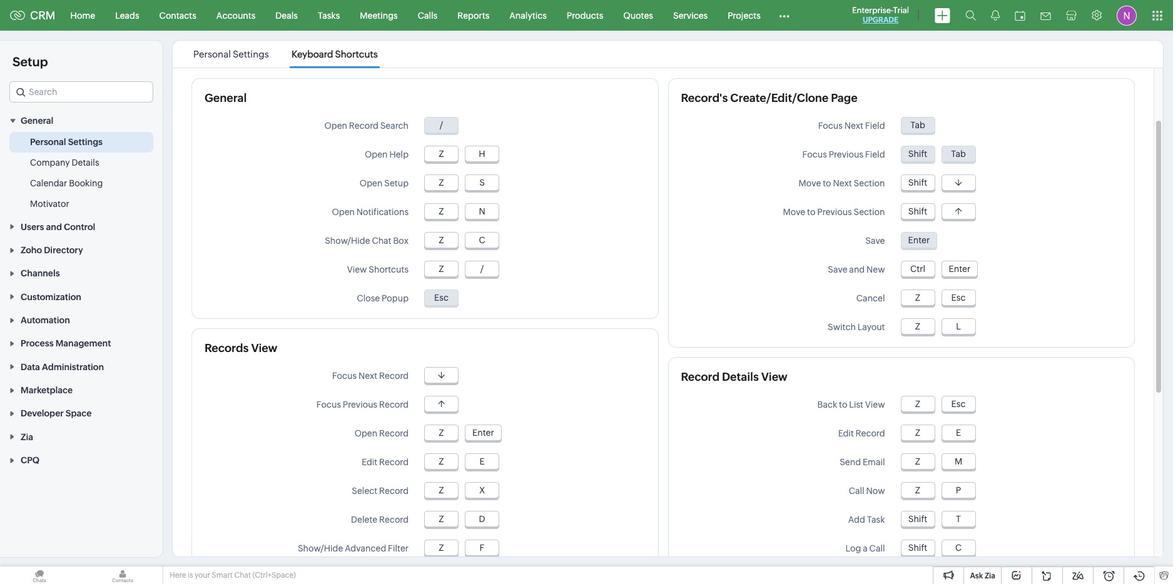 Task type: locate. For each thing, give the bounding box(es) containing it.
zia right 'ask'
[[985, 572, 996, 581]]

l
[[957, 322, 961, 332]]

0 vertical spatial ↑
[[956, 207, 963, 217]]

mails image
[[1041, 12, 1052, 20]]

0 horizontal spatial general
[[21, 116, 53, 126]]

↓ for records view
[[438, 371, 445, 381]]

shift for log a call
[[909, 543, 928, 553]]

section for move to previous section
[[854, 207, 886, 217]]

0 vertical spatial focus
[[332, 371, 357, 381]]

deals link
[[266, 0, 308, 30]]

zoho directory button
[[0, 238, 163, 262]]

1 vertical spatial c
[[956, 543, 962, 553]]

1 horizontal spatial ↓
[[956, 178, 963, 188]]

1 vertical spatial esc
[[952, 399, 966, 409]]

edit up send
[[839, 429, 854, 439]]

↓
[[956, 178, 963, 188], [438, 371, 445, 381]]

1 horizontal spatial edit record
[[839, 429, 886, 439]]

c for shift
[[956, 543, 962, 553]]

e up x
[[480, 457, 485, 467]]

previous down move to next section
[[818, 207, 852, 217]]

setup
[[13, 54, 48, 69], [385, 178, 409, 188]]

0 vertical spatial show/hide
[[325, 236, 370, 246]]

zia inside dropdown button
[[21, 432, 33, 442]]

0 horizontal spatial edit record
[[362, 458, 409, 468]]

1 horizontal spatial c
[[956, 543, 962, 553]]

1 shift from the top
[[909, 178, 928, 188]]

projects
[[728, 10, 761, 20]]

1 section from the top
[[854, 178, 886, 188]]

shortcuts down box
[[369, 265, 409, 275]]

send
[[840, 458, 861, 468]]

show/hide
[[325, 236, 370, 246], [298, 544, 343, 554]]

to up "move to previous section"
[[823, 178, 832, 188]]

1 horizontal spatial e
[[957, 428, 962, 438]]

automation button
[[0, 308, 163, 332]]

general region
[[0, 132, 163, 215]]

1 vertical spatial setup
[[385, 178, 409, 188]]

Search text field
[[10, 82, 153, 102]]

1 vertical spatial ↑
[[438, 399, 445, 409]]

c
[[479, 235, 486, 245], [956, 543, 962, 553]]

log
[[846, 544, 862, 554]]

↑ for focus previous record
[[438, 399, 445, 409]]

1 vertical spatial shortcuts
[[369, 265, 409, 275]]

1 horizontal spatial ↑
[[956, 207, 963, 217]]

1 horizontal spatial setup
[[385, 178, 409, 188]]

4 shift from the top
[[909, 543, 928, 553]]

back
[[818, 400, 838, 410]]

personal settings up company details link
[[30, 137, 103, 147]]

company details link
[[30, 157, 99, 169]]

personal settings down accounts link
[[193, 49, 269, 59]]

0 horizontal spatial c
[[479, 235, 486, 245]]

0 horizontal spatial ↓
[[438, 371, 445, 381]]

users and control
[[21, 222, 95, 232]]

0 vertical spatial shortcuts
[[335, 49, 378, 59]]

enter for records view
[[473, 428, 494, 438]]

open left help
[[365, 150, 388, 160]]

focus up focus previous record
[[332, 371, 357, 381]]

record's create/edit/clone page
[[681, 91, 858, 105]]

quotes link
[[614, 0, 664, 30]]

meetings
[[360, 10, 398, 20]]

1 horizontal spatial chat
[[372, 236, 392, 246]]

cpq
[[21, 456, 39, 466]]

details inside general region
[[72, 158, 99, 168]]

details for record
[[722, 371, 759, 384]]

1 vertical spatial call
[[870, 544, 886, 554]]

1 horizontal spatial edit
[[839, 429, 854, 439]]

chat left box
[[372, 236, 392, 246]]

create menu element
[[928, 0, 958, 30]]

meetings link
[[350, 0, 408, 30]]

personal inside list
[[193, 49, 231, 59]]

e
[[957, 428, 962, 438], [480, 457, 485, 467]]

0 horizontal spatial ↑
[[438, 399, 445, 409]]

0 vertical spatial personal settings link
[[192, 49, 271, 59]]

company details
[[30, 158, 99, 168]]

focus for focus next record
[[332, 371, 357, 381]]

setup down help
[[385, 178, 409, 188]]

n
[[479, 207, 486, 217]]

c up / in the left of the page
[[479, 235, 486, 245]]

2 section from the top
[[854, 207, 886, 217]]

0 horizontal spatial personal settings
[[30, 137, 103, 147]]

1 vertical spatial next
[[359, 371, 378, 381]]

enterprise-trial upgrade
[[853, 6, 910, 24]]

0 vertical spatial zia
[[21, 432, 33, 442]]

1 vertical spatial ↓
[[438, 371, 445, 381]]

search element
[[958, 0, 984, 31]]

1 vertical spatial move
[[783, 207, 806, 217]]

open up the show/hide chat box
[[332, 207, 355, 217]]

show/hide for show/hide chat box
[[325, 236, 370, 246]]

0 vertical spatial details
[[72, 158, 99, 168]]

1 vertical spatial personal settings link
[[30, 136, 103, 149]]

1 vertical spatial and
[[850, 265, 865, 275]]

trial
[[894, 6, 910, 15]]

list
[[182, 41, 389, 68]]

Other Modules field
[[771, 5, 798, 25]]

1 vertical spatial zia
[[985, 572, 996, 581]]

to for view
[[840, 400, 848, 410]]

0 vertical spatial personal
[[193, 49, 231, 59]]

reports
[[458, 10, 490, 20]]

1 vertical spatial chat
[[234, 572, 251, 580]]

calendar booking link
[[30, 177, 103, 190]]

mails element
[[1034, 1, 1059, 30]]

edit record up send email
[[839, 429, 886, 439]]

1 horizontal spatial next
[[833, 178, 852, 188]]

1 vertical spatial settings
[[68, 137, 103, 147]]

open up open notifications
[[360, 178, 383, 188]]

enter
[[949, 264, 971, 274], [473, 428, 494, 438]]

None field
[[9, 81, 153, 103]]

next up "move to previous section"
[[833, 178, 852, 188]]

keyboard
[[292, 49, 333, 59]]

1 vertical spatial show/hide
[[298, 544, 343, 554]]

1 horizontal spatial call
[[870, 544, 886, 554]]

0 vertical spatial personal settings
[[193, 49, 269, 59]]

0 horizontal spatial personal settings link
[[30, 136, 103, 149]]

and for save
[[850, 265, 865, 275]]

chat right smart
[[234, 572, 251, 580]]

to down move to next section
[[808, 207, 816, 217]]

esc up l
[[952, 293, 966, 303]]

call right a
[[870, 544, 886, 554]]

d
[[479, 515, 485, 525]]

2 esc from the top
[[952, 399, 966, 409]]

2 vertical spatial to
[[840, 400, 848, 410]]

/
[[481, 264, 484, 274]]

edit
[[839, 429, 854, 439], [362, 458, 378, 468]]

1 horizontal spatial enter
[[949, 264, 971, 274]]

next up focus previous record
[[359, 371, 378, 381]]

details
[[72, 158, 99, 168], [722, 371, 759, 384]]

0 horizontal spatial enter
[[473, 428, 494, 438]]

0 vertical spatial c
[[479, 235, 486, 245]]

to left list
[[840, 400, 848, 410]]

0 vertical spatial next
[[833, 178, 852, 188]]

personal settings link down accounts link
[[192, 49, 271, 59]]

personal down accounts link
[[193, 49, 231, 59]]

move up "move to previous section"
[[799, 178, 822, 188]]

1 horizontal spatial and
[[850, 265, 865, 275]]

open
[[365, 150, 388, 160], [360, 178, 383, 188], [332, 207, 355, 217], [355, 429, 378, 439]]

channels
[[21, 269, 60, 279]]

previous
[[818, 207, 852, 217], [343, 400, 378, 410]]

0 vertical spatial ↓
[[956, 178, 963, 188]]

x
[[479, 486, 485, 496]]

marketplace
[[21, 386, 73, 396]]

shortcuts for keyboard shortcuts
[[335, 49, 378, 59]]

esc for back to list view
[[952, 399, 966, 409]]

calls link
[[408, 0, 448, 30]]

personal settings link
[[192, 49, 271, 59], [30, 136, 103, 149]]

and left 'new'
[[850, 265, 865, 275]]

general inside dropdown button
[[21, 116, 53, 126]]

c down 't'
[[956, 543, 962, 553]]

1 horizontal spatial to
[[823, 178, 832, 188]]

0 horizontal spatial e
[[480, 457, 485, 467]]

move down move to next section
[[783, 207, 806, 217]]

cpq button
[[0, 449, 163, 472]]

task
[[867, 515, 886, 525]]

is
[[188, 572, 193, 580]]

settings down accounts link
[[233, 49, 269, 59]]

marketplace button
[[0, 379, 163, 402]]

personal settings
[[193, 49, 269, 59], [30, 137, 103, 147]]

0 horizontal spatial setup
[[13, 54, 48, 69]]

0 vertical spatial chat
[[372, 236, 392, 246]]

open down focus previous record
[[355, 429, 378, 439]]

1 horizontal spatial personal settings link
[[192, 49, 271, 59]]

and
[[46, 222, 62, 232], [850, 265, 865, 275]]

show/hide down open notifications
[[325, 236, 370, 246]]

open record
[[355, 429, 409, 439]]

0 vertical spatial edit record
[[839, 429, 886, 439]]

signals element
[[984, 0, 1008, 31]]

tasks link
[[308, 0, 350, 30]]

settings down general dropdown button
[[68, 137, 103, 147]]

3 shift from the top
[[909, 515, 928, 525]]

create menu image
[[935, 8, 951, 23]]

call left now
[[849, 486, 865, 496]]

shift for move to previous section
[[909, 207, 928, 217]]

move for move to previous section
[[783, 207, 806, 217]]

personal settings link up company details link
[[30, 136, 103, 149]]

show/hide for show/hide advanced filter
[[298, 544, 343, 554]]

setup down 'crm' link
[[13, 54, 48, 69]]

e up m
[[957, 428, 962, 438]]

move to previous section
[[783, 207, 886, 217]]

shift for move to next section
[[909, 178, 928, 188]]

0 vertical spatial and
[[46, 222, 62, 232]]

record
[[681, 371, 720, 384], [379, 371, 409, 381], [379, 400, 409, 410], [379, 429, 409, 439], [856, 429, 886, 439], [379, 458, 409, 468], [379, 486, 409, 496], [379, 515, 409, 525]]

control
[[64, 222, 95, 232]]

0 vertical spatial setup
[[13, 54, 48, 69]]

0 horizontal spatial personal
[[30, 137, 66, 147]]

0 horizontal spatial next
[[359, 371, 378, 381]]

deals
[[276, 10, 298, 20]]

section down move to next section
[[854, 207, 886, 217]]

1 vertical spatial previous
[[343, 400, 378, 410]]

0 vertical spatial enter
[[949, 264, 971, 274]]

enter right ctrl
[[949, 264, 971, 274]]

0 horizontal spatial details
[[72, 158, 99, 168]]

1 horizontal spatial settings
[[233, 49, 269, 59]]

calendar
[[30, 179, 67, 189]]

delete
[[351, 515, 378, 525]]

zia up cpq
[[21, 432, 33, 442]]

personal up company
[[30, 137, 66, 147]]

0 horizontal spatial edit
[[362, 458, 378, 468]]

1 esc from the top
[[952, 293, 966, 303]]

0 vertical spatial general
[[205, 91, 247, 105]]

quotes
[[624, 10, 654, 20]]

focus down focus next record
[[317, 400, 341, 410]]

to
[[823, 178, 832, 188], [808, 207, 816, 217], [840, 400, 848, 410]]

section
[[854, 178, 886, 188], [854, 207, 886, 217]]

1 vertical spatial personal settings
[[30, 137, 103, 147]]

1 vertical spatial section
[[854, 207, 886, 217]]

2 shift from the top
[[909, 207, 928, 217]]

previous down focus next record
[[343, 400, 378, 410]]

records view
[[205, 342, 278, 355]]

show/hide left the advanced
[[298, 544, 343, 554]]

esc
[[952, 293, 966, 303], [952, 399, 966, 409]]

0 horizontal spatial chat
[[234, 572, 251, 580]]

1 horizontal spatial personal settings
[[193, 49, 269, 59]]

1 vertical spatial details
[[722, 371, 759, 384]]

crm link
[[10, 9, 55, 22]]

open for open setup
[[360, 178, 383, 188]]

esc up m
[[952, 399, 966, 409]]

0 vertical spatial section
[[854, 178, 886, 188]]

0 horizontal spatial to
[[808, 207, 816, 217]]

1 vertical spatial personal
[[30, 137, 66, 147]]

personal settings link for company details link
[[30, 136, 103, 149]]

settings
[[233, 49, 269, 59], [68, 137, 103, 147]]

0 vertical spatial call
[[849, 486, 865, 496]]

0 horizontal spatial settings
[[68, 137, 103, 147]]

0 vertical spatial move
[[799, 178, 822, 188]]

ask
[[971, 572, 984, 581]]

and right users
[[46, 222, 62, 232]]

0 horizontal spatial and
[[46, 222, 62, 232]]

list
[[850, 400, 864, 410]]

and inside dropdown button
[[46, 222, 62, 232]]

0 vertical spatial esc
[[952, 293, 966, 303]]

log a call
[[846, 544, 886, 554]]

ctrl
[[911, 264, 926, 274]]

1 horizontal spatial details
[[722, 371, 759, 384]]

0 horizontal spatial zia
[[21, 432, 33, 442]]

2 horizontal spatial to
[[840, 400, 848, 410]]

edit up select
[[362, 458, 378, 468]]

1 vertical spatial general
[[21, 116, 53, 126]]

notifications
[[357, 207, 409, 217]]

↑ for shift
[[956, 207, 963, 217]]

0 vertical spatial to
[[823, 178, 832, 188]]

1 horizontal spatial personal
[[193, 49, 231, 59]]

0 vertical spatial previous
[[818, 207, 852, 217]]

page
[[832, 91, 858, 105]]

section up "move to previous section"
[[854, 178, 886, 188]]

1 horizontal spatial general
[[205, 91, 247, 105]]

1 vertical spatial enter
[[473, 428, 494, 438]]

1 vertical spatial focus
[[317, 400, 341, 410]]

edit record down open record
[[362, 458, 409, 468]]

shortcuts right keyboard
[[335, 49, 378, 59]]

shortcuts
[[335, 49, 378, 59], [369, 265, 409, 275]]

leads
[[115, 10, 139, 20]]

leads link
[[105, 0, 149, 30]]

f
[[480, 543, 485, 553]]

enter up x
[[473, 428, 494, 438]]



Task type: vqa. For each thing, say whether or not it's contained in the screenshot.
the topmost "zia"
yes



Task type: describe. For each thing, give the bounding box(es) containing it.
add task
[[849, 515, 886, 525]]

data
[[21, 362, 40, 372]]

zoho
[[21, 245, 42, 255]]

layout
[[858, 322, 886, 332]]

projects link
[[718, 0, 771, 30]]

personal inside general region
[[30, 137, 66, 147]]

services link
[[664, 0, 718, 30]]

process
[[21, 339, 54, 349]]

section for move to next section
[[854, 178, 886, 188]]

1 vertical spatial edit record
[[362, 458, 409, 468]]

customization
[[21, 292, 81, 302]]

keyboard shortcuts link
[[290, 49, 380, 59]]

calendar booking
[[30, 179, 103, 189]]

channels button
[[0, 262, 163, 285]]

process management button
[[0, 332, 163, 355]]

c for z
[[479, 235, 486, 245]]

here is your smart chat (ctrl+space)
[[170, 572, 296, 580]]

signals image
[[992, 10, 1000, 21]]

help
[[390, 150, 409, 160]]

reports link
[[448, 0, 500, 30]]

contacts link
[[149, 0, 206, 30]]

directory
[[44, 245, 83, 255]]

keyboard shortcuts
[[292, 49, 378, 59]]

administration
[[42, 362, 104, 372]]

booking
[[69, 179, 103, 189]]

h
[[479, 149, 486, 159]]

zia button
[[0, 425, 163, 449]]

↓ for move to next section
[[956, 178, 963, 188]]

accounts
[[217, 10, 256, 20]]

to for page
[[823, 178, 832, 188]]

tasks
[[318, 10, 340, 20]]

data administration
[[21, 362, 104, 372]]

list containing personal settings
[[182, 41, 389, 68]]

motivator link
[[30, 198, 69, 211]]

create/edit/clone
[[731, 91, 829, 105]]

save
[[828, 265, 848, 275]]

calendar image
[[1015, 10, 1026, 20]]

and for users
[[46, 222, 62, 232]]

data administration button
[[0, 355, 163, 379]]

0 horizontal spatial call
[[849, 486, 865, 496]]

shift for add task
[[909, 515, 928, 525]]

products
[[567, 10, 604, 20]]

enterprise-
[[853, 6, 894, 15]]

save and new
[[828, 265, 886, 275]]

open for open notifications
[[332, 207, 355, 217]]

smart
[[212, 572, 233, 580]]

0 vertical spatial edit
[[839, 429, 854, 439]]

search image
[[966, 10, 977, 21]]

crm
[[30, 9, 55, 22]]

analytics
[[510, 10, 547, 20]]

0 vertical spatial settings
[[233, 49, 269, 59]]

1 vertical spatial to
[[808, 207, 816, 217]]

space
[[66, 409, 92, 419]]

1 horizontal spatial previous
[[818, 207, 852, 217]]

enter for record's create/edit/clone page
[[949, 264, 971, 274]]

open for open help
[[365, 150, 388, 160]]

personal settings inside list
[[193, 49, 269, 59]]

1 horizontal spatial zia
[[985, 572, 996, 581]]

move to next section
[[799, 178, 886, 188]]

calls
[[418, 10, 438, 20]]

send email
[[840, 458, 886, 468]]

general button
[[0, 109, 163, 132]]

customization button
[[0, 285, 163, 308]]

accounts link
[[206, 0, 266, 30]]

open for open record
[[355, 429, 378, 439]]

shortcuts for view shortcuts
[[369, 265, 409, 275]]

company
[[30, 158, 70, 168]]

zoho directory
[[21, 245, 83, 255]]

upgrade
[[863, 16, 899, 24]]

record details view
[[681, 371, 788, 384]]

contacts image
[[83, 567, 162, 585]]

profile image
[[1117, 5, 1137, 25]]

box
[[393, 236, 409, 246]]

home link
[[60, 0, 105, 30]]

switch layout
[[828, 322, 886, 332]]

automation
[[21, 316, 70, 326]]

record's
[[681, 91, 728, 105]]

developer space
[[21, 409, 92, 419]]

personal settings link for keyboard shortcuts link
[[192, 49, 271, 59]]

here
[[170, 572, 186, 580]]

move for move to next section
[[799, 178, 822, 188]]

delete record
[[351, 515, 409, 525]]

details for company
[[72, 158, 99, 168]]

esc for cancel
[[952, 293, 966, 303]]

select record
[[352, 486, 409, 496]]

0 horizontal spatial previous
[[343, 400, 378, 410]]

show/hide chat box
[[325, 236, 409, 246]]

1 vertical spatial edit
[[362, 458, 378, 468]]

view shortcuts
[[347, 265, 409, 275]]

0 vertical spatial e
[[957, 428, 962, 438]]

now
[[867, 486, 886, 496]]

call now
[[849, 486, 886, 496]]

personal settings inside general region
[[30, 137, 103, 147]]

cancel
[[857, 294, 886, 304]]

settings inside general region
[[68, 137, 103, 147]]

back to list view
[[818, 400, 886, 410]]

show/hide advanced filter
[[298, 544, 409, 554]]

switch
[[828, 322, 856, 332]]

open notifications
[[332, 207, 409, 217]]

filter
[[388, 544, 409, 554]]

focus previous record
[[317, 400, 409, 410]]

management
[[55, 339, 111, 349]]

analytics link
[[500, 0, 557, 30]]

1 vertical spatial e
[[480, 457, 485, 467]]

profile element
[[1110, 0, 1145, 30]]

chats image
[[0, 567, 79, 585]]

a
[[863, 544, 868, 554]]

ask zia
[[971, 572, 996, 581]]

open setup
[[360, 178, 409, 188]]

add
[[849, 515, 866, 525]]

focus for focus previous record
[[317, 400, 341, 410]]

select
[[352, 486, 378, 496]]



